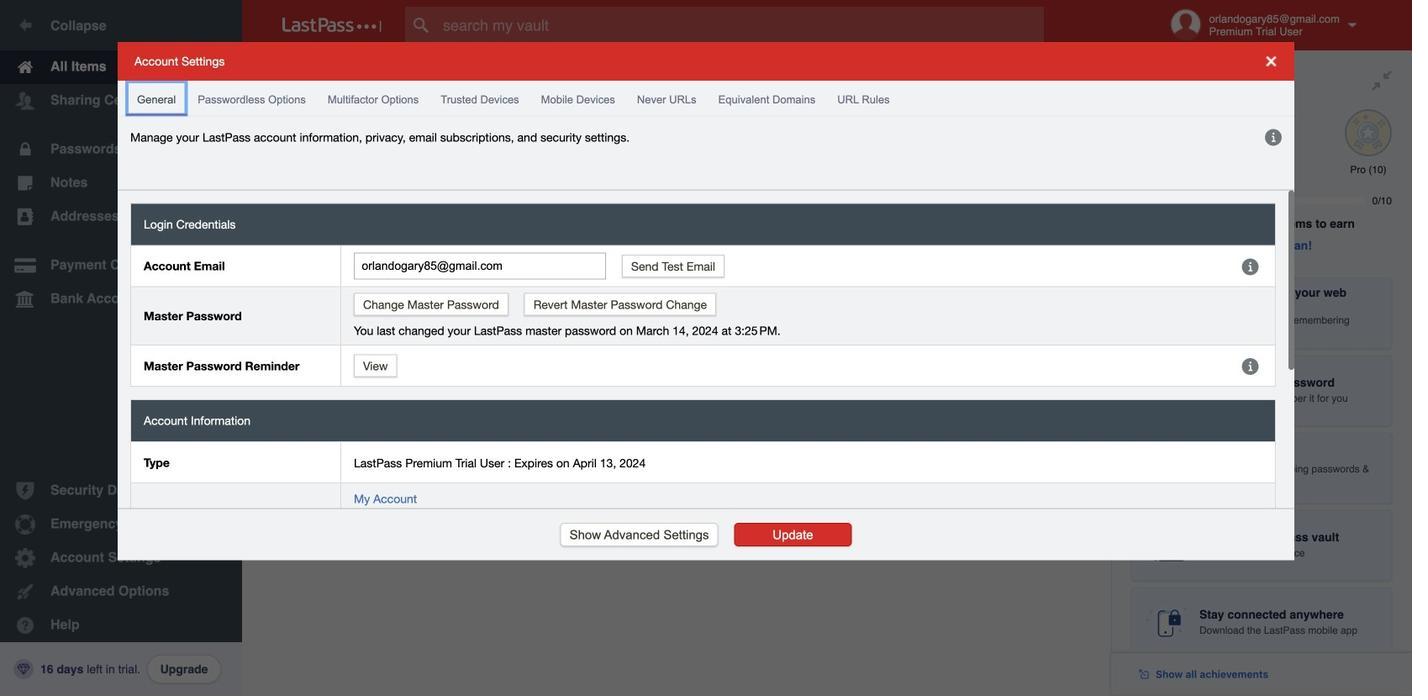 Task type: locate. For each thing, give the bounding box(es) containing it.
main navigation navigation
[[0, 0, 242, 696]]

Search search field
[[405, 7, 1077, 44]]



Task type: vqa. For each thing, say whether or not it's contained in the screenshot.
LastPass image
yes



Task type: describe. For each thing, give the bounding box(es) containing it.
main content main content
[[242, 50, 1112, 55]]

lastpass image
[[283, 18, 382, 33]]

search my vault text field
[[405, 7, 1077, 44]]



